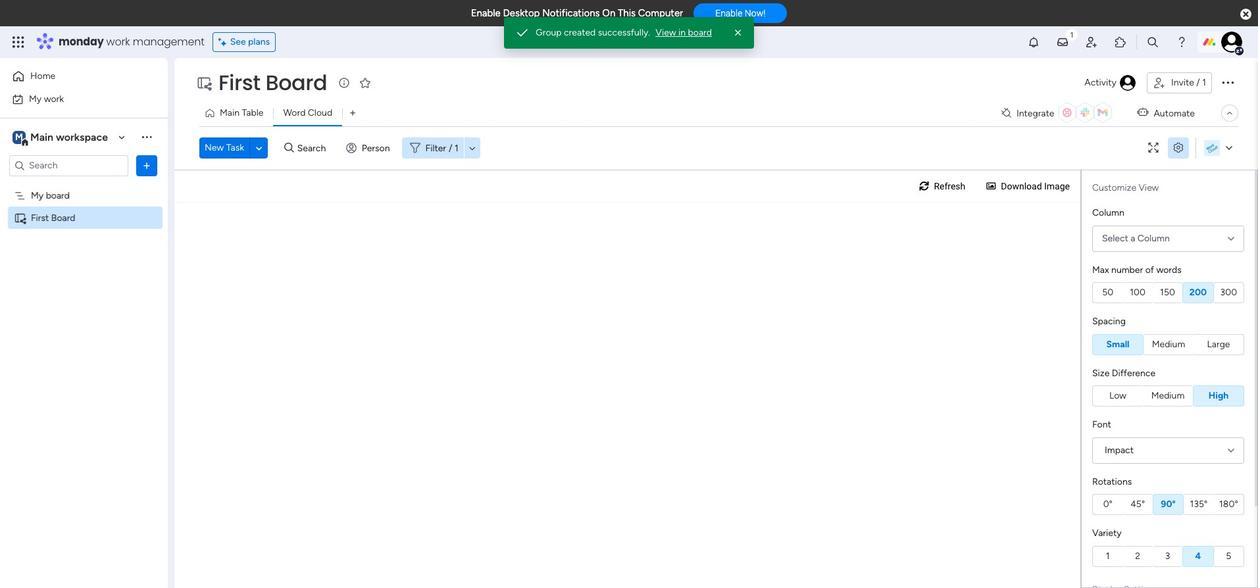 Task type: locate. For each thing, give the bounding box(es) containing it.
1 left 'arrow down' image
[[455, 142, 459, 154]]

50
[[1103, 287, 1114, 298]]

1 for invite / 1
[[1203, 77, 1206, 88]]

0 horizontal spatial board
[[51, 212, 75, 223]]

0° button
[[1093, 494, 1123, 515]]

1
[[1203, 77, 1206, 88], [455, 142, 459, 154], [1106, 551, 1110, 562]]

options image up collapse board header image
[[1220, 74, 1236, 90]]

0 horizontal spatial work
[[44, 93, 64, 104]]

in
[[679, 27, 686, 38]]

0 horizontal spatial enable
[[471, 7, 501, 19]]

1 right invite
[[1203, 77, 1206, 88]]

1 vertical spatial my
[[31, 190, 44, 201]]

list box
[[0, 182, 168, 407]]

open full screen image
[[1143, 143, 1164, 153]]

0 vertical spatial my
[[29, 93, 42, 104]]

group
[[536, 27, 562, 38]]

4 button
[[1183, 546, 1214, 567]]

0 vertical spatial first
[[219, 68, 260, 97]]

1 horizontal spatial first board
[[219, 68, 327, 97]]

0 horizontal spatial /
[[449, 142, 453, 154]]

my work button
[[8, 89, 142, 110]]

1 vertical spatial medium button
[[1143, 386, 1193, 407]]

notifications image
[[1027, 36, 1041, 49]]

1 horizontal spatial /
[[1197, 77, 1200, 88]]

angle down image
[[256, 143, 262, 153]]

work down home
[[44, 93, 64, 104]]

help image
[[1176, 36, 1189, 49]]

0 vertical spatial view
[[656, 27, 676, 38]]

number
[[1112, 264, 1143, 275]]

main for main table
[[220, 107, 240, 118]]

word cloud
[[283, 107, 332, 118]]

0 vertical spatial medium
[[1152, 339, 1186, 350]]

new task
[[205, 142, 244, 153]]

show board description image
[[337, 76, 352, 90]]

medium button up 'difference'
[[1144, 334, 1194, 355]]

work
[[106, 34, 130, 49], [44, 93, 64, 104]]

first board down the 'my board'
[[31, 212, 75, 223]]

0 vertical spatial board
[[688, 27, 712, 38]]

100
[[1130, 287, 1146, 298]]

column
[[1093, 207, 1125, 219], [1138, 233, 1170, 244]]

monday work management
[[59, 34, 204, 49]]

0 vertical spatial 1
[[1203, 77, 1206, 88]]

1 horizontal spatial main
[[220, 107, 240, 118]]

main inside workspace selection element
[[30, 131, 53, 143]]

main left the table
[[220, 107, 240, 118]]

new task button
[[199, 138, 249, 159]]

1 vertical spatial medium
[[1152, 390, 1185, 401]]

option
[[0, 184, 168, 186]]

rotations
[[1093, 476, 1132, 487]]

integrate
[[1017, 108, 1055, 119]]

desktop
[[503, 7, 540, 19]]

1 vertical spatial options image
[[140, 159, 153, 172]]

activity
[[1085, 77, 1117, 88]]

automate
[[1154, 108, 1195, 119]]

medium button
[[1144, 334, 1194, 355], [1143, 386, 1193, 407]]

enable left desktop
[[471, 7, 501, 19]]

jacob simon image
[[1222, 32, 1243, 53]]

low
[[1110, 390, 1127, 401]]

my
[[29, 93, 42, 104], [31, 190, 44, 201]]

my down home
[[29, 93, 42, 104]]

1 vertical spatial /
[[449, 142, 453, 154]]

of
[[1146, 264, 1154, 275]]

0 horizontal spatial first
[[31, 212, 49, 223]]

view left the in
[[656, 27, 676, 38]]

shareable board image
[[14, 212, 26, 224]]

first board up the table
[[219, 68, 327, 97]]

work inside button
[[44, 93, 64, 104]]

main inside button
[[220, 107, 240, 118]]

1 vertical spatial 1
[[455, 142, 459, 154]]

2 button
[[1123, 546, 1153, 567]]

1 vertical spatial work
[[44, 93, 64, 104]]

0 horizontal spatial options image
[[140, 159, 153, 172]]

see plans button
[[212, 32, 276, 52]]

enable up close image on the top right
[[716, 8, 743, 19]]

table
[[242, 107, 264, 118]]

workspace image
[[13, 130, 26, 144]]

first up the main table
[[219, 68, 260, 97]]

customize view
[[1093, 182, 1159, 194]]

/ right filter
[[449, 142, 453, 154]]

1 vertical spatial main
[[30, 131, 53, 143]]

1 vertical spatial view
[[1139, 182, 1159, 194]]

my board
[[31, 190, 70, 201]]

work right monday
[[106, 34, 130, 49]]

home button
[[8, 66, 142, 87]]

first
[[219, 68, 260, 97], [31, 212, 49, 223]]

2 horizontal spatial 1
[[1203, 77, 1206, 88]]

first right shareable board icon
[[31, 212, 49, 223]]

200 button
[[1183, 282, 1214, 303]]

monday
[[59, 34, 104, 49]]

1 vertical spatial board
[[46, 190, 70, 201]]

medium button down 'difference'
[[1143, 386, 1193, 407]]

1 vertical spatial first board
[[31, 212, 75, 223]]

medium down 'difference'
[[1152, 390, 1185, 401]]

board down the search in workspace field
[[46, 190, 70, 201]]

0 vertical spatial column
[[1093, 207, 1125, 219]]

settings image
[[1168, 143, 1189, 153]]

100 button
[[1123, 282, 1153, 303]]

1 vertical spatial first
[[31, 212, 49, 223]]

0 horizontal spatial view
[[656, 27, 676, 38]]

enable
[[471, 7, 501, 19], [716, 8, 743, 19]]

workspace selection element
[[13, 129, 110, 146]]

0 vertical spatial /
[[1197, 77, 1200, 88]]

0 vertical spatial board
[[266, 68, 327, 97]]

medium
[[1152, 339, 1186, 350], [1152, 390, 1185, 401]]

customize
[[1093, 182, 1137, 194]]

1 horizontal spatial 1
[[1106, 551, 1110, 562]]

my inside button
[[29, 93, 42, 104]]

column down customize
[[1093, 207, 1125, 219]]

options image down workspace options 'image'
[[140, 159, 153, 172]]

1 horizontal spatial enable
[[716, 8, 743, 19]]

1 down variety
[[1106, 551, 1110, 562]]

spacing
[[1093, 316, 1126, 327]]

5 button
[[1214, 546, 1245, 567]]

1 horizontal spatial work
[[106, 34, 130, 49]]

now!
[[745, 8, 766, 19]]

1 horizontal spatial view
[[1139, 182, 1159, 194]]

0 horizontal spatial board
[[46, 190, 70, 201]]

0 horizontal spatial 1
[[455, 142, 459, 154]]

1 inside button
[[1203, 77, 1206, 88]]

medium up 'difference'
[[1152, 339, 1186, 350]]

1 vertical spatial column
[[1138, 233, 1170, 244]]

/ right invite
[[1197, 77, 1200, 88]]

200
[[1190, 287, 1207, 298]]

impact
[[1105, 445, 1134, 456]]

0 vertical spatial work
[[106, 34, 130, 49]]

column right a
[[1138, 233, 1170, 244]]

1 for filter / 1
[[455, 142, 459, 154]]

autopilot image
[[1138, 104, 1149, 121]]

variety
[[1093, 528, 1122, 539]]

0 horizontal spatial main
[[30, 131, 53, 143]]

/ inside button
[[1197, 77, 1200, 88]]

board
[[688, 27, 712, 38], [46, 190, 70, 201]]

0 horizontal spatial column
[[1093, 207, 1125, 219]]

1 vertical spatial board
[[51, 212, 75, 223]]

300
[[1221, 287, 1237, 298]]

select
[[1102, 233, 1129, 244]]

medium button for spacing
[[1144, 334, 1194, 355]]

alert
[[504, 17, 754, 49]]

enable inside button
[[716, 8, 743, 19]]

view
[[656, 27, 676, 38], [1139, 182, 1159, 194]]

options image
[[1220, 74, 1236, 90], [140, 159, 153, 172]]

computer
[[638, 7, 683, 19]]

/ for invite
[[1197, 77, 1200, 88]]

first inside list box
[[31, 212, 49, 223]]

main for main workspace
[[30, 131, 53, 143]]

2 vertical spatial 1
[[1106, 551, 1110, 562]]

notifications
[[542, 7, 600, 19]]

my for my work
[[29, 93, 42, 104]]

0 vertical spatial medium button
[[1144, 334, 1194, 355]]

alert containing group created successfully.
[[504, 17, 754, 49]]

1 horizontal spatial options image
[[1220, 74, 1236, 90]]

see
[[230, 36, 246, 47]]

add view image
[[350, 108, 356, 118]]

word cloud button
[[273, 103, 342, 124]]

max
[[1093, 264, 1109, 275]]

main right the workspace image
[[30, 131, 53, 143]]

view right customize
[[1139, 182, 1159, 194]]

my down the search in workspace field
[[31, 190, 44, 201]]

0 vertical spatial main
[[220, 107, 240, 118]]

large
[[1207, 339, 1230, 350]]

board right the in
[[688, 27, 712, 38]]

invite
[[1172, 77, 1194, 88]]

board up word
[[266, 68, 327, 97]]

invite / 1
[[1172, 77, 1206, 88]]

board down the 'my board'
[[51, 212, 75, 223]]

large button
[[1194, 334, 1245, 355]]

1 horizontal spatial board
[[688, 27, 712, 38]]

enable now! button
[[694, 3, 787, 23]]

/ for filter
[[449, 142, 453, 154]]

main
[[220, 107, 240, 118], [30, 131, 53, 143]]

3
[[1165, 551, 1170, 562]]

difference
[[1112, 368, 1156, 379]]



Task type: vqa. For each thing, say whether or not it's contained in the screenshot.


Task type: describe. For each thing, give the bounding box(es) containing it.
high
[[1209, 390, 1229, 401]]

task
[[226, 142, 244, 153]]

shareable board image
[[196, 75, 212, 91]]

successfully.
[[598, 27, 650, 38]]

45° button
[[1123, 494, 1153, 515]]

small button
[[1093, 334, 1144, 355]]

main table
[[220, 107, 264, 118]]

medium button for size difference
[[1143, 386, 1193, 407]]

50 button
[[1093, 282, 1123, 303]]

Search in workspace field
[[28, 158, 110, 173]]

view in board link
[[656, 26, 712, 39]]

size
[[1093, 368, 1110, 379]]

1 horizontal spatial column
[[1138, 233, 1170, 244]]

apps image
[[1114, 36, 1127, 49]]

word
[[283, 107, 306, 118]]

invite / 1 button
[[1147, 72, 1212, 93]]

1 inside 'button'
[[1106, 551, 1110, 562]]

add to favorites image
[[359, 76, 372, 89]]

high button
[[1193, 386, 1245, 407]]

management
[[133, 34, 204, 49]]

board inside alert
[[688, 27, 712, 38]]

collapse board header image
[[1225, 108, 1235, 118]]

group created successfully. view in board
[[536, 27, 712, 38]]

select a column
[[1102, 233, 1170, 244]]

size difference
[[1093, 368, 1156, 379]]

1 image
[[1066, 27, 1078, 42]]

150
[[1160, 287, 1175, 298]]

new
[[205, 142, 224, 153]]

select product image
[[12, 36, 25, 49]]

arrow down image
[[465, 140, 480, 156]]

max number of words
[[1093, 264, 1182, 275]]

invite members image
[[1085, 36, 1098, 49]]

enable desktop notifications on this computer
[[471, 7, 683, 19]]

person button
[[341, 138, 398, 159]]

my work
[[29, 93, 64, 104]]

dapulse integrations image
[[1002, 108, 1012, 118]]

medium for spacing
[[1152, 339, 1186, 350]]

small
[[1107, 339, 1130, 350]]

dapulse close image
[[1241, 8, 1252, 21]]

words
[[1157, 264, 1182, 275]]

90° button
[[1153, 494, 1184, 515]]

list box containing my board
[[0, 182, 168, 407]]

medium for size difference
[[1152, 390, 1185, 401]]

5
[[1226, 551, 1232, 562]]

0 vertical spatial first board
[[219, 68, 327, 97]]

home
[[30, 70, 55, 82]]

v2 search image
[[284, 141, 294, 155]]

close image
[[732, 26, 745, 39]]

a
[[1131, 233, 1136, 244]]

see plans
[[230, 36, 270, 47]]

3 button
[[1153, 546, 1183, 567]]

First Board field
[[215, 68, 331, 97]]

90°
[[1161, 499, 1176, 510]]

0 horizontal spatial first board
[[31, 212, 75, 223]]

inbox image
[[1056, 36, 1070, 49]]

workspace options image
[[140, 130, 153, 144]]

filter
[[426, 142, 446, 154]]

view inside alert
[[656, 27, 676, 38]]

cloud
[[308, 107, 332, 118]]

Search field
[[294, 139, 334, 157]]

180° button
[[1214, 494, 1245, 515]]

low button
[[1093, 386, 1143, 407]]

font
[[1093, 419, 1111, 430]]

on
[[602, 7, 616, 19]]

this
[[618, 7, 636, 19]]

0°
[[1104, 499, 1113, 510]]

plans
[[248, 36, 270, 47]]

my for my board
[[31, 190, 44, 201]]

person
[[362, 142, 390, 154]]

work for monday
[[106, 34, 130, 49]]

45°
[[1131, 499, 1145, 510]]

enable now!
[[716, 8, 766, 19]]

filter / 1
[[426, 142, 459, 154]]

activity button
[[1080, 72, 1142, 93]]

workspace
[[56, 131, 108, 143]]

1 horizontal spatial board
[[266, 68, 327, 97]]

135°
[[1190, 499, 1208, 510]]

enable for enable desktop notifications on this computer
[[471, 7, 501, 19]]

created
[[564, 27, 596, 38]]

135° button
[[1184, 494, 1214, 515]]

2
[[1135, 551, 1141, 562]]

180°
[[1220, 499, 1238, 510]]

main workspace
[[30, 131, 108, 143]]

1 button
[[1093, 546, 1123, 567]]

1 horizontal spatial first
[[219, 68, 260, 97]]

4
[[1196, 551, 1201, 562]]

enable for enable now!
[[716, 8, 743, 19]]

main table button
[[199, 103, 273, 124]]

300 button
[[1214, 282, 1245, 303]]

150 button
[[1153, 282, 1183, 303]]

search everything image
[[1147, 36, 1160, 49]]

0 vertical spatial options image
[[1220, 74, 1236, 90]]

work for my
[[44, 93, 64, 104]]



